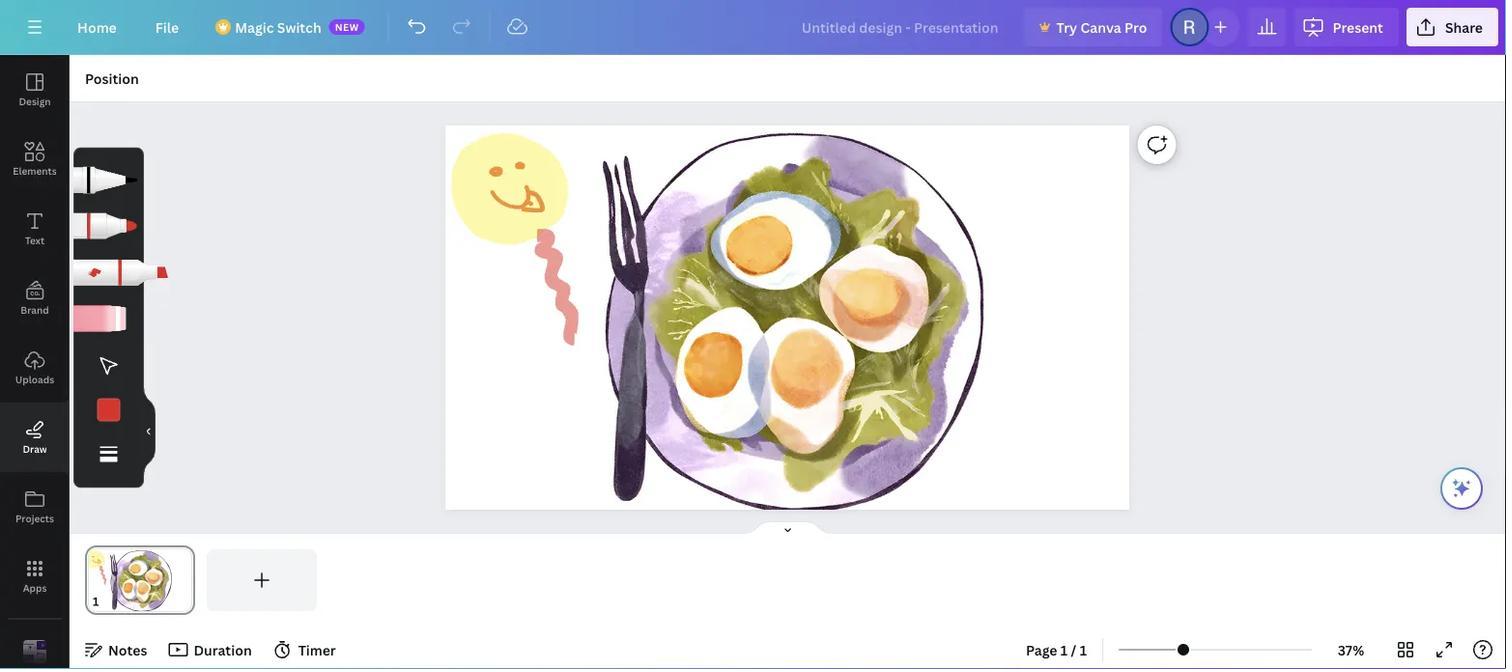 Task type: locate. For each thing, give the bounding box(es) containing it.
design
[[19, 95, 51, 108]]

share
[[1445, 18, 1483, 36]]

projects
[[15, 512, 54, 525]]

apps
[[23, 582, 47, 595]]

duration
[[194, 641, 252, 659]]

file
[[155, 18, 179, 36]]

elements button
[[0, 125, 70, 194]]

home
[[77, 18, 117, 36]]

home link
[[62, 8, 132, 46]]

position
[[85, 69, 139, 87]]

present
[[1333, 18, 1383, 36]]

timer
[[298, 641, 336, 659]]

main menu bar
[[0, 0, 1506, 55]]

1 right /
[[1080, 641, 1087, 659]]

canva assistant image
[[1450, 477, 1473, 500]]

notes
[[108, 641, 147, 659]]

#e7191f image
[[97, 399, 120, 422], [97, 399, 120, 422]]

uploads
[[15, 373, 54, 386]]

notes button
[[77, 635, 155, 666]]

1 left /
[[1061, 641, 1068, 659]]

text
[[25, 234, 45, 247]]

design button
[[0, 55, 70, 125]]

canva
[[1080, 18, 1121, 36]]

try canva pro
[[1056, 18, 1147, 36]]

1 horizontal spatial 1
[[1080, 641, 1087, 659]]

1
[[1061, 641, 1068, 659], [1080, 641, 1087, 659]]

draw button
[[0, 403, 70, 472]]

new
[[335, 20, 359, 33]]

/
[[1071, 641, 1076, 659]]

37%
[[1338, 641, 1364, 659]]

0 horizontal spatial 1
[[1061, 641, 1068, 659]]

page 1 image
[[85, 550, 195, 611]]

share button
[[1406, 8, 1498, 46]]

present button
[[1294, 8, 1399, 46]]

side panel tab list
[[0, 55, 70, 669]]

text button
[[0, 194, 70, 264]]



Task type: vqa. For each thing, say whether or not it's contained in the screenshot.
Uploads in the bottom left of the page
yes



Task type: describe. For each thing, give the bounding box(es) containing it.
page
[[1026, 641, 1057, 659]]

brand button
[[0, 264, 70, 333]]

switch
[[277, 18, 321, 36]]

projects button
[[0, 472, 70, 542]]

hide image
[[143, 385, 156, 478]]

apps button
[[0, 542, 70, 611]]

magic
[[235, 18, 274, 36]]

try canva pro button
[[1024, 8, 1163, 46]]

position button
[[77, 63, 147, 94]]

Page title text field
[[107, 592, 115, 611]]

2 1 from the left
[[1080, 641, 1087, 659]]

Design title text field
[[786, 8, 1016, 46]]

1 1 from the left
[[1061, 641, 1068, 659]]

timer button
[[267, 635, 344, 666]]

pro
[[1125, 18, 1147, 36]]

try
[[1056, 18, 1077, 36]]

magic switch
[[235, 18, 321, 36]]

page 1 / 1
[[1026, 641, 1087, 659]]

hide pages image
[[741, 521, 834, 536]]

elements
[[13, 164, 57, 177]]

duration button
[[163, 635, 260, 666]]

file button
[[140, 8, 194, 46]]

37% button
[[1320, 635, 1382, 666]]

draw
[[23, 442, 47, 455]]

brand
[[21, 303, 49, 316]]

uploads button
[[0, 333, 70, 403]]



